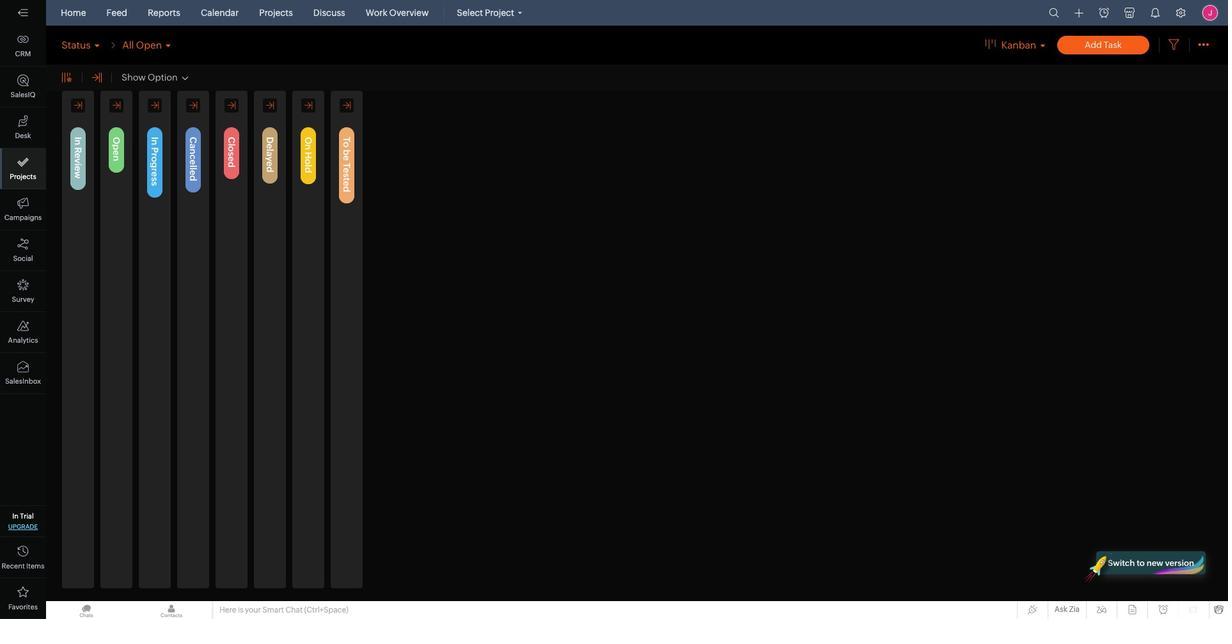 Task type: locate. For each thing, give the bounding box(es) containing it.
recent
[[2, 562, 25, 570]]

calendar link
[[196, 0, 244, 26]]

1 vertical spatial projects link
[[0, 148, 46, 189]]

zia
[[1069, 605, 1080, 614]]

projects link
[[254, 0, 298, 26], [0, 148, 46, 189]]

favorites
[[8, 603, 38, 611]]

projects link down the desk
[[0, 148, 46, 189]]

quick actions image
[[1075, 8, 1084, 18]]

salesinbox link
[[0, 353, 46, 394]]

(ctrl+space)
[[304, 606, 349, 615]]

0 vertical spatial projects link
[[254, 0, 298, 26]]

0 horizontal spatial projects
[[10, 173, 36, 180]]

overview
[[389, 8, 429, 18]]

survey
[[12, 296, 34, 303]]

recent items
[[2, 562, 44, 570]]

trial
[[20, 512, 34, 520]]

analytics
[[8, 337, 38, 344]]

work overview
[[366, 8, 429, 18]]

chat
[[286, 606, 303, 615]]

configure settings image
[[1176, 8, 1186, 18]]

projects
[[259, 8, 293, 18], [10, 173, 36, 180]]

0 vertical spatial projects
[[259, 8, 293, 18]]

feed
[[107, 8, 127, 18]]

here is your smart chat (ctrl+space)
[[219, 606, 349, 615]]

is
[[238, 606, 243, 615]]

home
[[61, 8, 86, 18]]

search image
[[1049, 8, 1059, 18]]

calendar
[[201, 8, 239, 18]]

projects link left discuss link
[[254, 0, 298, 26]]

analytics link
[[0, 312, 46, 353]]

projects left discuss link
[[259, 8, 293, 18]]

ask zia
[[1055, 605, 1080, 614]]

0 horizontal spatial projects link
[[0, 148, 46, 189]]

desk
[[15, 132, 31, 139]]

survey link
[[0, 271, 46, 312]]

projects up campaigns link
[[10, 173, 36, 180]]

in trial upgrade
[[8, 512, 38, 530]]

home link
[[56, 0, 91, 26]]

reports link
[[143, 0, 185, 26]]

1 vertical spatial projects
[[10, 173, 36, 180]]

select
[[457, 8, 483, 18]]

timer image
[[1099, 8, 1109, 18]]

campaigns link
[[0, 189, 46, 230]]

1 horizontal spatial projects link
[[254, 0, 298, 26]]

feed link
[[101, 0, 132, 26]]



Task type: vqa. For each thing, say whether or not it's contained in the screenshot.
SALES MOTIVATOR icon in the right top of the page
no



Task type: describe. For each thing, give the bounding box(es) containing it.
here
[[219, 606, 236, 615]]

ask
[[1055, 605, 1068, 614]]

contacts image
[[131, 601, 212, 619]]

discuss link
[[308, 0, 350, 26]]

crm link
[[0, 26, 46, 67]]

reports
[[148, 8, 180, 18]]

notifications image
[[1150, 8, 1161, 18]]

campaigns
[[4, 214, 42, 221]]

in
[[12, 512, 19, 520]]

social
[[13, 255, 33, 262]]

smart
[[263, 606, 284, 615]]

chats image
[[46, 601, 127, 619]]

crm
[[15, 50, 31, 58]]

select project
[[457, 8, 514, 18]]

project
[[485, 8, 514, 18]]

your
[[245, 606, 261, 615]]

work overview link
[[361, 0, 434, 26]]

1 horizontal spatial projects
[[259, 8, 293, 18]]

items
[[26, 562, 44, 570]]

discuss
[[313, 8, 345, 18]]

desk link
[[0, 107, 46, 148]]

salesinbox
[[5, 377, 41, 385]]

social link
[[0, 230, 46, 271]]

marketplace image
[[1125, 8, 1135, 18]]

salesiq link
[[0, 67, 46, 107]]

salesiq
[[11, 91, 35, 99]]

work
[[366, 8, 388, 18]]

upgrade
[[8, 523, 38, 530]]



